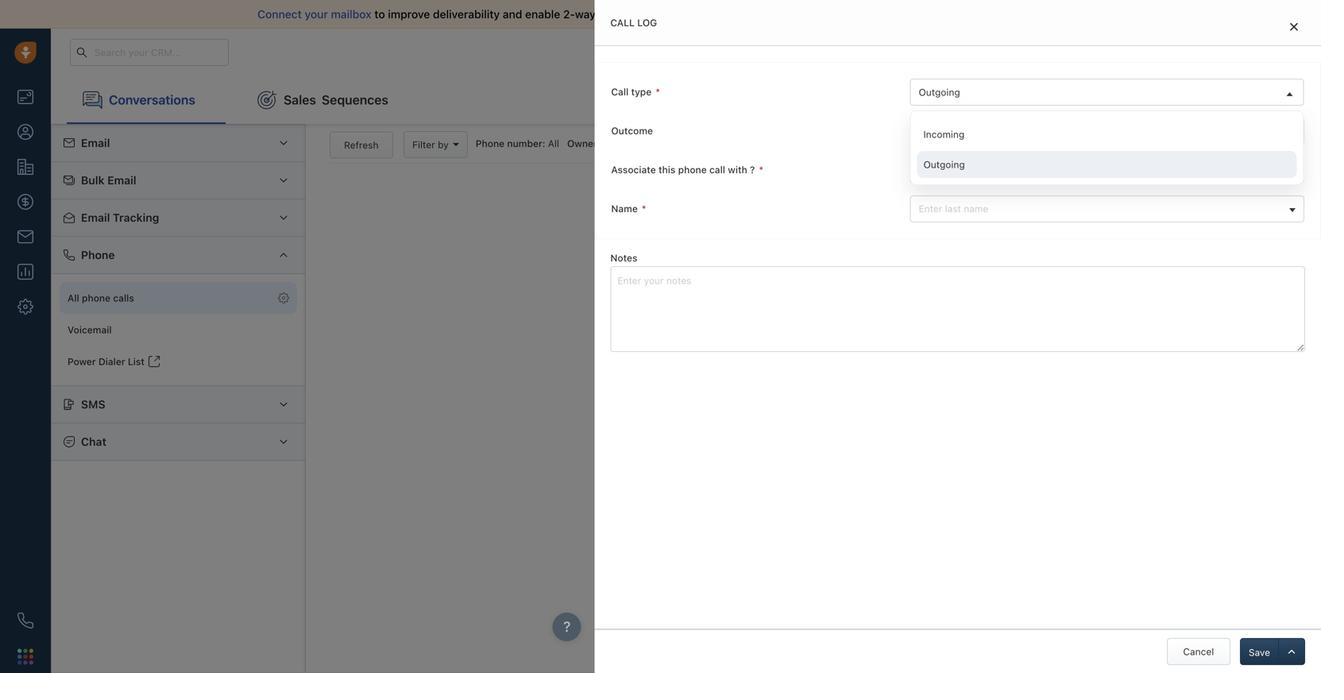 Task type: describe. For each thing, give the bounding box(es) containing it.
conversations link
[[67, 76, 226, 124]]

phone
[[678, 164, 707, 175]]

list
[[128, 356, 145, 367]]

by
[[438, 139, 449, 150]]

outcome
[[964, 125, 1003, 136]]

an
[[950, 125, 961, 136]]

connect
[[258, 8, 302, 21]]

sales sequences
[[284, 92, 389, 107]]

save button
[[1241, 638, 1279, 665]]

this
[[659, 164, 676, 175]]

cancel button
[[1167, 638, 1231, 665]]

cancel
[[1184, 646, 1215, 657]]

notes
[[611, 252, 638, 263]]

your
[[305, 8, 328, 21]]

enter last name button
[[910, 196, 1305, 223]]

plans
[[1067, 46, 1092, 58]]

Search your CRM... text field
[[70, 39, 229, 66]]

Enter your notes text field
[[611, 266, 1306, 352]]

select an outcome button
[[910, 118, 1305, 145]]

power dialer list
[[68, 356, 145, 367]]

sales
[[284, 92, 316, 107]]

email
[[640, 8, 668, 21]]

call for call type
[[611, 86, 629, 97]]

owner
[[567, 138, 598, 149]]

and
[[503, 8, 523, 21]]

filter by
[[413, 139, 449, 150]]

freshworks switcher image
[[17, 649, 33, 665]]

phone image
[[17, 613, 33, 629]]

type
[[631, 86, 652, 97]]

contact
[[957, 165, 993, 176]]

close image
[[1291, 22, 1299, 31]]

explore
[[1030, 46, 1065, 58]]

call
[[710, 164, 726, 175]]

list box containing incoming
[[918, 121, 1297, 178]]

sync
[[599, 8, 623, 21]]

way
[[575, 8, 596, 21]]

enter
[[919, 203, 943, 214]]

to
[[375, 8, 385, 21]]

name
[[611, 203, 638, 214]]

enable
[[525, 8, 561, 21]]

1 : from the left
[[543, 138, 546, 149]]

select an outcome
[[919, 125, 1003, 136]]

refresh
[[344, 140, 379, 151]]

call type
[[611, 86, 652, 97]]

2-
[[563, 8, 575, 21]]

log
[[638, 17, 657, 28]]



Task type: vqa. For each thing, say whether or not it's contained in the screenshot.
bottom users
no



Task type: locate. For each thing, give the bounding box(es) containing it.
?
[[750, 164, 755, 175]]

tab list containing conversations
[[51, 76, 1322, 124]]

existing contact
[[919, 165, 993, 176]]

power dialer list link
[[60, 346, 297, 377]]

tab list
[[51, 76, 1322, 124]]

0 horizontal spatial phone
[[81, 248, 115, 261]]

call
[[611, 17, 635, 28], [611, 86, 629, 97]]

: left all at top
[[543, 138, 546, 149]]

select
[[919, 125, 947, 136]]

outgoing inside option
[[924, 159, 965, 170]]

number
[[507, 138, 543, 149]]

0 vertical spatial call
[[611, 17, 635, 28]]

: right all at top
[[598, 138, 601, 149]]

phone for phone number : all owner :
[[476, 138, 505, 149]]

1 horizontal spatial phone
[[476, 138, 505, 149]]

power
[[68, 356, 96, 367]]

of
[[626, 8, 637, 21]]

phone left number at the top of page
[[476, 138, 505, 149]]

explore plans
[[1030, 46, 1092, 58]]

filter
[[413, 139, 435, 150]]

:
[[543, 138, 546, 149], [598, 138, 601, 149]]

dialog containing call log
[[595, 0, 1322, 673]]

voicemail link
[[60, 314, 297, 346]]

explore plans link
[[1022, 43, 1101, 62]]

call log
[[611, 17, 657, 28]]

outgoing inside dialog
[[919, 87, 961, 98]]

phone for phone
[[81, 248, 115, 261]]

existing
[[919, 165, 954, 176]]

sales sequences link
[[242, 76, 404, 124]]

dialer
[[99, 356, 125, 367]]

outgoing up select
[[919, 87, 961, 98]]

1 horizontal spatial :
[[598, 138, 601, 149]]

1 vertical spatial outgoing
[[924, 159, 965, 170]]

list box
[[918, 121, 1297, 178]]

call left type
[[611, 86, 629, 97]]

connect your mailbox to improve deliverability and enable 2-way sync of email conversations.
[[258, 8, 748, 21]]

improve
[[388, 8, 430, 21]]

filter by button
[[404, 131, 468, 158]]

1 vertical spatial phone
[[81, 248, 115, 261]]

phone
[[476, 138, 505, 149], [81, 248, 115, 261]]

existing contact link
[[911, 157, 1304, 183]]

call left log
[[611, 17, 635, 28]]

outcome
[[611, 125, 653, 136]]

phone up voicemail
[[81, 248, 115, 261]]

connect your mailbox link
[[258, 8, 375, 21]]

associate this phone call with ?
[[611, 164, 755, 175]]

outgoing
[[919, 87, 961, 98], [924, 159, 965, 170]]

save
[[1249, 647, 1271, 658]]

outgoing down incoming
[[924, 159, 965, 170]]

with
[[728, 164, 748, 175]]

incoming
[[924, 129, 965, 140]]

mailbox
[[331, 8, 372, 21]]

outgoing link
[[911, 79, 1304, 105]]

voicemail
[[68, 324, 112, 335]]

incoming option
[[918, 121, 1297, 148]]

1 vertical spatial call
[[611, 86, 629, 97]]

refresh button
[[330, 132, 393, 159]]

name
[[964, 203, 989, 214]]

enter last name
[[919, 203, 989, 214]]

phone element
[[10, 605, 41, 637]]

dialog
[[595, 0, 1322, 673]]

all
[[548, 138, 559, 149]]

sequences
[[322, 92, 389, 107]]

0 vertical spatial outgoing
[[919, 87, 961, 98]]

deliverability
[[433, 8, 500, 21]]

0 vertical spatial phone
[[476, 138, 505, 149]]

last
[[946, 203, 962, 214]]

conversations
[[109, 92, 195, 107]]

2 : from the left
[[598, 138, 601, 149]]

associate
[[611, 164, 656, 175]]

outgoing option
[[918, 151, 1297, 178]]

0 horizontal spatial :
[[543, 138, 546, 149]]

conversations.
[[671, 8, 748, 21]]

phone number : all owner :
[[476, 138, 603, 149]]

call for call log
[[611, 17, 635, 28]]



